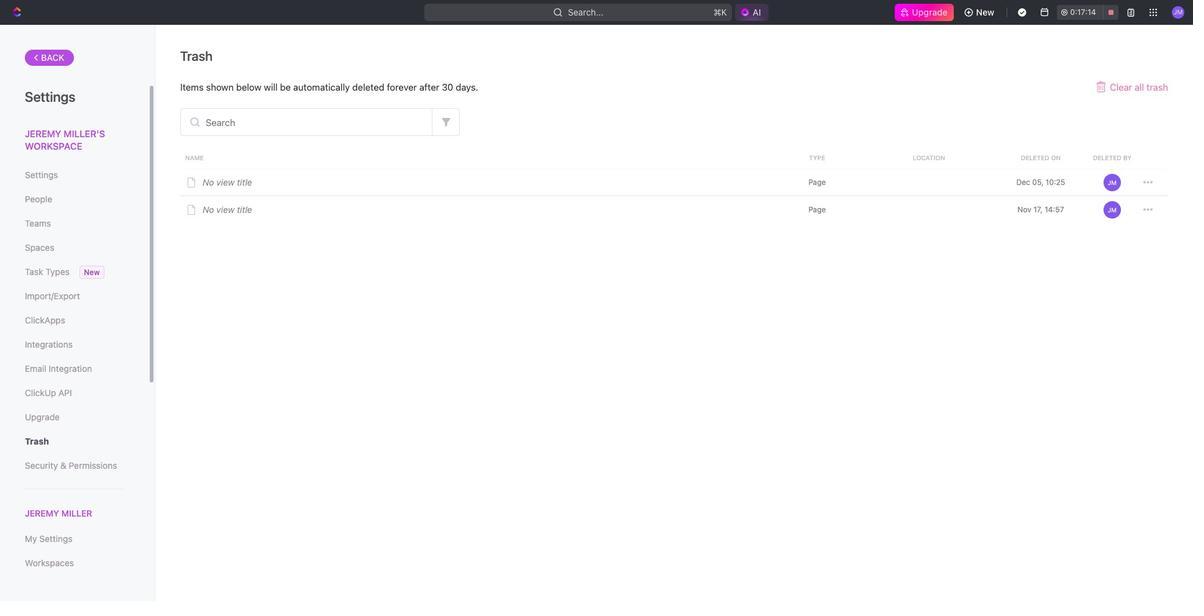 Task type: describe. For each thing, give the bounding box(es) containing it.
jeremy for jeremy miller's workspace
[[25, 128, 61, 139]]

by
[[1124, 154, 1132, 162]]

clickapps
[[25, 315, 65, 326]]

view for dec 05, 10:25
[[216, 177, 235, 187]]

title for nov 17, 14:57
[[237, 204, 252, 215]]

clickup
[[25, 388, 56, 399]]

30
[[442, 81, 454, 93]]

workspaces link
[[25, 553, 124, 575]]

0 horizontal spatial upgrade link
[[25, 407, 124, 428]]

my settings
[[25, 534, 73, 545]]

type
[[809, 154, 826, 162]]

17,
[[1034, 205, 1043, 214]]

jeremy miller's workspace
[[25, 128, 105, 151]]

import/export
[[25, 291, 80, 302]]

task types
[[25, 267, 70, 277]]

email
[[25, 364, 46, 374]]

miller's
[[64, 128, 105, 139]]

types
[[46, 267, 70, 277]]

spaces
[[25, 242, 54, 253]]

be
[[280, 81, 291, 93]]

clear all trash
[[1110, 81, 1169, 92]]

automatically
[[293, 81, 350, 93]]

clickup api link
[[25, 383, 124, 404]]

email integration
[[25, 364, 92, 374]]

no for nov 17, 14:57
[[203, 204, 214, 215]]

location
[[913, 154, 946, 162]]

1 horizontal spatial trash
[[180, 48, 213, 63]]

page for nov 17, 14:57
[[809, 205, 826, 214]]

no view title for nov 17, 14:57
[[203, 204, 252, 215]]

jm for 10:25
[[1108, 179, 1117, 186]]

trash
[[1147, 81, 1169, 92]]

teams
[[25, 218, 51, 229]]

back
[[41, 52, 64, 63]]

below
[[236, 81, 262, 93]]

integration
[[49, 364, 92, 374]]

05,
[[1033, 178, 1044, 187]]

dropdown menu image for nov 17, 14:57
[[1144, 205, 1153, 214]]

14:57
[[1045, 205, 1065, 214]]

new inside button
[[977, 7, 995, 17]]

new button
[[959, 2, 1002, 22]]

trash inside settings element
[[25, 436, 49, 447]]

clear
[[1110, 81, 1133, 92]]

will
[[264, 81, 278, 93]]

clickup api
[[25, 388, 72, 399]]

0 vertical spatial upgrade
[[912, 7, 948, 17]]

0:17:14 button
[[1058, 5, 1119, 20]]

people link
[[25, 189, 124, 210]]

jm button
[[1169, 2, 1189, 22]]

settings link
[[25, 165, 124, 186]]

items shown below will be automatically deleted forever after 30 days.
[[180, 81, 479, 93]]



Task type: locate. For each thing, give the bounding box(es) containing it.
1 vertical spatial upgrade link
[[25, 407, 124, 428]]

0 vertical spatial jeremy
[[25, 128, 61, 139]]

email integration link
[[25, 359, 124, 380]]

my
[[25, 534, 37, 545]]

1 vertical spatial no
[[203, 204, 214, 215]]

0 horizontal spatial trash
[[25, 436, 49, 447]]

1 vertical spatial title
[[237, 204, 252, 215]]

settings element
[[0, 25, 155, 602]]

2 no view title from the top
[[203, 204, 252, 215]]

0 vertical spatial no
[[203, 177, 214, 187]]

trash up items
[[180, 48, 213, 63]]

deleted by
[[1094, 154, 1132, 162]]

import/export link
[[25, 286, 124, 307]]

security & permissions
[[25, 461, 117, 471]]

⌘k
[[714, 7, 728, 17]]

people
[[25, 194, 52, 205]]

settings up people
[[25, 170, 58, 180]]

1 horizontal spatial new
[[977, 7, 995, 17]]

jm inside dropdown button
[[1174, 8, 1183, 16]]

2 no from the top
[[203, 204, 214, 215]]

deleted left on
[[1021, 154, 1050, 162]]

task
[[25, 267, 43, 277]]

settings right my
[[39, 534, 73, 545]]

1 vertical spatial view
[[216, 204, 235, 215]]

0 vertical spatial page
[[809, 178, 826, 187]]

1 horizontal spatial upgrade link
[[895, 4, 954, 21]]

ai button
[[736, 4, 769, 21]]

jeremy miller
[[25, 509, 92, 519]]

settings down back link
[[25, 89, 75, 105]]

upgrade link
[[895, 4, 954, 21], [25, 407, 124, 428]]

jeremy for jeremy miller
[[25, 509, 59, 519]]

1 deleted from the left
[[1021, 154, 1050, 162]]

security & permissions link
[[25, 456, 124, 477]]

2 deleted from the left
[[1094, 154, 1122, 162]]

no view title for dec 05, 10:25
[[203, 177, 252, 187]]

0 vertical spatial upgrade link
[[895, 4, 954, 21]]

0 vertical spatial jm
[[1174, 8, 1183, 16]]

api
[[58, 388, 72, 399]]

upgrade link up 'trash' link
[[25, 407, 124, 428]]

integrations link
[[25, 334, 124, 356]]

1 title from the top
[[237, 177, 252, 187]]

0 vertical spatial view
[[216, 177, 235, 187]]

clickapps link
[[25, 310, 124, 331]]

no view title
[[203, 177, 252, 187], [203, 204, 252, 215]]

permissions
[[69, 461, 117, 471]]

upgrade down 'clickup'
[[25, 412, 60, 423]]

1 horizontal spatial deleted
[[1094, 154, 1122, 162]]

0:17:14
[[1071, 7, 1097, 17]]

shown
[[206, 81, 234, 93]]

forever
[[387, 81, 417, 93]]

nov
[[1018, 205, 1032, 214]]

1 no from the top
[[203, 177, 214, 187]]

0 vertical spatial settings
[[25, 89, 75, 105]]

dec
[[1017, 178, 1031, 187]]

spaces link
[[25, 238, 124, 259]]

view for nov 17, 14:57
[[216, 204, 235, 215]]

10:25
[[1046, 178, 1066, 187]]

jeremy up workspace
[[25, 128, 61, 139]]

&
[[60, 461, 66, 471]]

2 view from the top
[[216, 204, 235, 215]]

0 horizontal spatial upgrade
[[25, 412, 60, 423]]

jm for 14:57
[[1108, 206, 1117, 214]]

trash
[[180, 48, 213, 63], [25, 436, 49, 447]]

search...
[[568, 7, 604, 17]]

jeremy inside jeremy miller's workspace
[[25, 128, 61, 139]]

nov 17, 14:57
[[1018, 205, 1065, 214]]

0 horizontal spatial deleted
[[1021, 154, 1050, 162]]

teams link
[[25, 213, 124, 234]]

dropdown menu image for dec 05, 10:25
[[1144, 178, 1153, 187]]

title for dec 05, 10:25
[[237, 177, 252, 187]]

back link
[[25, 50, 74, 66]]

trash link
[[25, 431, 124, 453]]

0 vertical spatial dropdown menu image
[[1144, 178, 1153, 187]]

deleted on
[[1021, 154, 1061, 162]]

upgrade inside settings element
[[25, 412, 60, 423]]

0 vertical spatial new
[[977, 7, 995, 17]]

1 dropdown menu image from the top
[[1144, 178, 1153, 187]]

2 vertical spatial jm
[[1108, 206, 1117, 214]]

2 page from the top
[[809, 205, 826, 214]]

jm
[[1174, 8, 1183, 16], [1108, 179, 1117, 186], [1108, 206, 1117, 214]]

1 vertical spatial jeremy
[[25, 509, 59, 519]]

jeremy
[[25, 128, 61, 139], [25, 509, 59, 519]]

dropdown menu image
[[1144, 178, 1153, 187], [1144, 205, 1153, 214]]

page
[[809, 178, 826, 187], [809, 205, 826, 214]]

1 vertical spatial upgrade
[[25, 412, 60, 423]]

1 vertical spatial new
[[84, 268, 100, 277]]

0 horizontal spatial new
[[84, 268, 100, 277]]

deleted for deleted by
[[1094, 154, 1122, 162]]

security
[[25, 461, 58, 471]]

2 jeremy from the top
[[25, 509, 59, 519]]

no
[[203, 177, 214, 187], [203, 204, 214, 215]]

after
[[420, 81, 440, 93]]

1 vertical spatial settings
[[25, 170, 58, 180]]

1 vertical spatial no view title
[[203, 204, 252, 215]]

title
[[237, 177, 252, 187], [237, 204, 252, 215]]

my settings link
[[25, 529, 124, 550]]

1 no view title from the top
[[203, 177, 252, 187]]

2 vertical spatial settings
[[39, 534, 73, 545]]

all
[[1135, 81, 1145, 92]]

deleted for deleted on
[[1021, 154, 1050, 162]]

1 vertical spatial trash
[[25, 436, 49, 447]]

upgrade link left new button at the top right of page
[[895, 4, 954, 21]]

items
[[180, 81, 204, 93]]

ai
[[753, 7, 761, 17]]

0 vertical spatial title
[[237, 177, 252, 187]]

Search text field
[[181, 109, 432, 136]]

new inside settings element
[[84, 268, 100, 277]]

1 jeremy from the top
[[25, 128, 61, 139]]

1 vertical spatial jm
[[1108, 179, 1117, 186]]

1 page from the top
[[809, 178, 826, 187]]

0 vertical spatial trash
[[180, 48, 213, 63]]

deleted
[[352, 81, 385, 93]]

integrations
[[25, 339, 73, 350]]

1 view from the top
[[216, 177, 235, 187]]

workspaces
[[25, 558, 74, 569]]

jeremy up the my settings
[[25, 509, 59, 519]]

miller
[[61, 509, 92, 519]]

1 horizontal spatial upgrade
[[912, 7, 948, 17]]

name
[[185, 154, 204, 162]]

view
[[216, 177, 235, 187], [216, 204, 235, 215]]

settings
[[25, 89, 75, 105], [25, 170, 58, 180], [39, 534, 73, 545]]

workspace
[[25, 140, 82, 151]]

upgrade left new button at the top right of page
[[912, 7, 948, 17]]

trash up security
[[25, 436, 49, 447]]

on
[[1052, 154, 1061, 162]]

dec 05, 10:25
[[1017, 178, 1066, 187]]

deleted left by on the top of page
[[1094, 154, 1122, 162]]

1 vertical spatial dropdown menu image
[[1144, 205, 1153, 214]]

2 title from the top
[[237, 204, 252, 215]]

2 dropdown menu image from the top
[[1144, 205, 1153, 214]]

0 vertical spatial no view title
[[203, 177, 252, 187]]

1 vertical spatial page
[[809, 205, 826, 214]]

page for dec 05, 10:25
[[809, 178, 826, 187]]

no for dec 05, 10:25
[[203, 177, 214, 187]]

deleted
[[1021, 154, 1050, 162], [1094, 154, 1122, 162]]

new
[[977, 7, 995, 17], [84, 268, 100, 277]]

days.
[[456, 81, 479, 93]]

upgrade
[[912, 7, 948, 17], [25, 412, 60, 423]]



Task type: vqa. For each thing, say whether or not it's contained in the screenshot.
Settings link
yes



